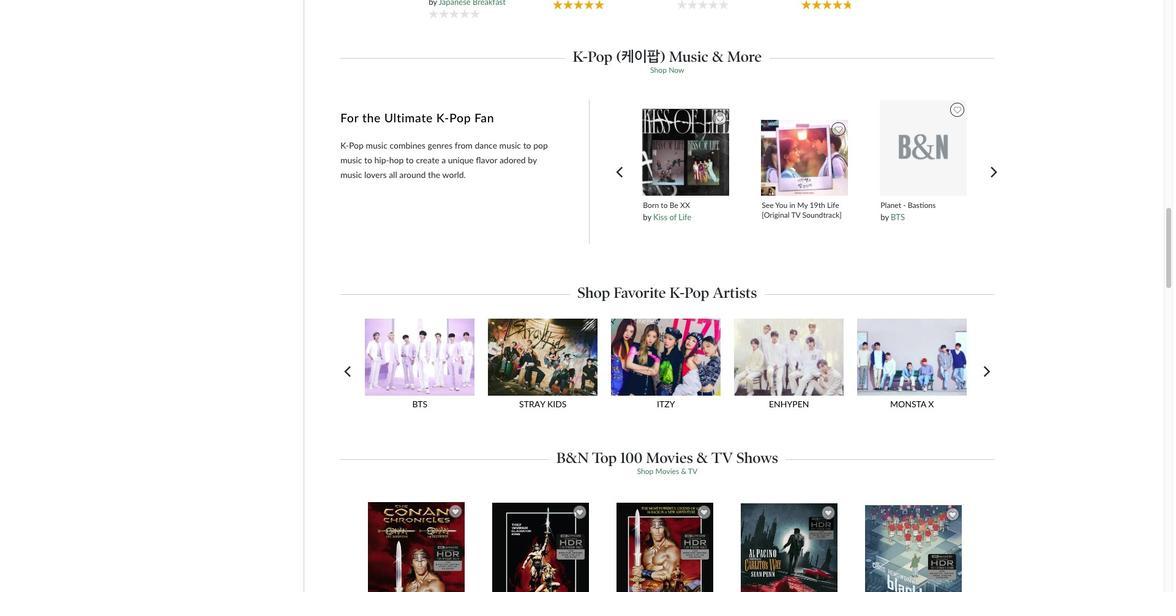 Task type: describe. For each thing, give the bounding box(es) containing it.
xx
[[680, 201, 690, 210]]

born to be xx by kiss of life
[[643, 201, 692, 222]]

shop favorite k-pop artists
[[578, 284, 757, 302]]

born to be xx link
[[643, 201, 729, 211]]

for the ultimate k-pop fan
[[341, 111, 495, 125]]

[original
[[762, 211, 790, 220]]

19th
[[810, 201, 826, 210]]

in
[[790, 201, 796, 210]]

of
[[670, 212, 677, 222]]

1 vertical spatial shop
[[578, 284, 610, 302]]

by inside k-pop music combines genres from dance music to pop music to hip-hop to create a unique flavor adored by music lovers all around the world.
[[528, 155, 537, 165]]

pop inside k-pop music combines genres from dance music to pop music to hip-hop to create a unique flavor adored by music lovers all around the world.
[[349, 140, 364, 151]]

music left the lovers
[[341, 170, 362, 180]]

planet - bastions by bts
[[881, 201, 936, 222]]

1 horizontal spatial bts link
[[891, 212, 905, 222]]

from
[[455, 140, 473, 151]]

monsta x
[[891, 399, 934, 410]]

planet - bastions link
[[881, 201, 966, 211]]

stray
[[519, 399, 545, 410]]

fan
[[475, 111, 495, 125]]

music
[[669, 48, 709, 65]]

combines
[[390, 140, 426, 151]]

born
[[643, 201, 659, 210]]

enhypen image
[[730, 319, 849, 396]]

& for music
[[712, 48, 724, 65]]

create
[[416, 155, 440, 165]]

enhypen link
[[730, 319, 853, 418]]

for
[[341, 111, 359, 125]]

my
[[798, 201, 808, 210]]

to inside born to be xx by kiss of life
[[661, 201, 668, 210]]

all
[[389, 170, 397, 180]]

to left hip-
[[364, 155, 372, 165]]

lovers
[[364, 170, 387, 180]]

100
[[621, 450, 643, 467]]

shop inside k-pop (케이팝) music & more shop now
[[651, 65, 667, 75]]

x
[[929, 399, 934, 410]]

bastions
[[908, 201, 936, 210]]

0 horizontal spatial tv
[[688, 467, 698, 477]]

itzy
[[657, 399, 675, 410]]

monsta x image
[[853, 319, 972, 396]]

hop
[[389, 155, 404, 165]]

stray kids
[[519, 399, 567, 410]]

monsta x link
[[853, 319, 976, 418]]

the conan chronicles [4k ultra hd blu-ray] image
[[368, 502, 466, 593]]

ultimate
[[384, 111, 433, 125]]

monsta
[[891, 399, 927, 410]]

dance
[[475, 140, 497, 151]]

carlito's way [4k ultra hd blu-ray] image
[[741, 503, 839, 593]]

stray kids link
[[484, 319, 607, 418]]

see you in my 19th life [original tv soundtrack] link
[[762, 201, 847, 220]]

to left pop
[[523, 140, 531, 151]]

shows
[[737, 450, 779, 467]]

b&n
[[557, 450, 589, 467]]

born to be xx image
[[642, 109, 730, 197]]



Task type: locate. For each thing, give the bounding box(es) containing it.
to
[[523, 140, 531, 151], [364, 155, 372, 165], [406, 155, 414, 165], [661, 201, 668, 210]]

conan the barbarian [4k ultra hd blu-ray] image
[[492, 503, 590, 593]]

0 horizontal spatial &
[[681, 467, 687, 477]]

the down create
[[428, 170, 441, 180]]

2 horizontal spatial &
[[712, 48, 724, 65]]

by down born
[[643, 212, 652, 222]]

see
[[762, 201, 774, 210]]

bts down -
[[891, 212, 905, 222]]

0 horizontal spatial bts
[[412, 399, 428, 410]]

music left hip-
[[341, 155, 362, 165]]

bts
[[891, 212, 905, 222], [412, 399, 428, 410]]

by
[[528, 155, 537, 165], [643, 212, 652, 222], [881, 212, 889, 222]]

shop down '100'
[[637, 467, 654, 477]]

(케이팝)
[[616, 48, 666, 65]]

-
[[904, 201, 906, 210]]

1 vertical spatial bts
[[412, 399, 428, 410]]

2 horizontal spatial tv
[[792, 211, 801, 220]]

life
[[827, 201, 840, 210], [679, 212, 692, 222]]

kids
[[548, 399, 567, 410]]

b&n top 100 movies & tv shows shop movies & tv
[[557, 450, 779, 477]]

by inside planet - bastions by bts
[[881, 212, 889, 222]]

&
[[712, 48, 724, 65], [697, 450, 708, 467], [681, 467, 687, 477]]

pop inside k-pop (케이팝) music & more shop now
[[588, 48, 613, 65]]

shop inside b&n top 100 movies & tv shows shop movies & tv
[[637, 467, 654, 477]]

k- right favorite on the right of the page
[[670, 284, 685, 302]]

bts link
[[891, 212, 905, 222], [361, 319, 484, 418]]

1 vertical spatial life
[[679, 212, 692, 222]]

2 horizontal spatial by
[[881, 212, 889, 222]]

0 horizontal spatial by
[[528, 155, 537, 165]]

music up hip-
[[366, 140, 388, 151]]

planet
[[881, 201, 902, 210]]

1 horizontal spatial tv
[[712, 450, 733, 467]]

0 vertical spatial bts
[[891, 212, 905, 222]]

conan the destroyer [4k ultra hd blu-ray] image
[[616, 503, 714, 593]]

soundtrack]
[[803, 211, 842, 220]]

pop left "(케이팝)" at the top right of page
[[588, 48, 613, 65]]

itzy link
[[607, 319, 730, 418]]

k- inside k-pop (케이팝) music & more shop now
[[573, 48, 588, 65]]

genres
[[428, 140, 453, 151]]

music up adored
[[500, 140, 521, 151]]

0 horizontal spatial bts link
[[361, 319, 484, 418]]

around
[[400, 170, 426, 180]]

k-pop music combines genres from dance music to pop music to hip-hop to create a unique flavor adored by music lovers all around the world.
[[341, 140, 548, 180]]

bts image
[[361, 319, 479, 396]]

by inside born to be xx by kiss of life
[[643, 212, 652, 222]]

world.
[[443, 170, 466, 180]]

& inside k-pop (케이팝) music & more shop now
[[712, 48, 724, 65]]

k- left "(케이팝)" at the top right of page
[[573, 48, 588, 65]]

1 horizontal spatial life
[[827, 201, 840, 210]]

k- down for
[[341, 140, 349, 151]]

1 vertical spatial the
[[428, 170, 441, 180]]

artists
[[713, 284, 757, 302]]

top
[[593, 450, 617, 467]]

kiss of life link
[[654, 212, 692, 222]]

favorite
[[614, 284, 666, 302]]

planet - bastions image
[[879, 100, 968, 197]]

be
[[670, 201, 679, 210]]

0 vertical spatial life
[[827, 201, 840, 210]]

enhypen
[[769, 399, 809, 410]]

tv
[[792, 211, 801, 220], [712, 450, 733, 467], [688, 467, 698, 477]]

pop down for
[[349, 140, 364, 151]]

to left be in the top of the page
[[661, 201, 668, 210]]

shop movies & tv link
[[637, 467, 698, 477]]

k-pop (케이팝) music & more shop now
[[573, 48, 762, 75]]

more
[[727, 48, 762, 65]]

k-
[[573, 48, 588, 65], [437, 111, 450, 125], [341, 140, 349, 151], [670, 284, 685, 302]]

flavor
[[476, 155, 498, 165]]

bts down bts image
[[412, 399, 428, 410]]

0 vertical spatial the
[[362, 111, 381, 125]]

life inside see you in my 19th life [original tv soundtrack]
[[827, 201, 840, 210]]

now
[[669, 65, 685, 75]]

the
[[362, 111, 381, 125], [428, 170, 441, 180]]

shop
[[651, 65, 667, 75], [578, 284, 610, 302], [637, 467, 654, 477]]

k- up genres
[[437, 111, 450, 125]]

tv inside see you in my 19th life [original tv soundtrack]
[[792, 211, 801, 220]]

movies
[[646, 450, 693, 467], [656, 467, 679, 477]]

blackhat [4k ultra hd blu-ray] image
[[865, 505, 963, 593]]

music
[[366, 140, 388, 151], [500, 140, 521, 151], [341, 155, 362, 165], [341, 170, 362, 180]]

the inside k-pop music combines genres from dance music to pop music to hip-hop to create a unique flavor adored by music lovers all around the world.
[[428, 170, 441, 180]]

pop
[[588, 48, 613, 65], [450, 111, 471, 125], [349, 140, 364, 151], [685, 284, 710, 302]]

0 vertical spatial shop
[[651, 65, 667, 75]]

you
[[776, 201, 788, 210]]

unique
[[448, 155, 474, 165]]

see you in my 19th life [original tv soundtrack] image
[[761, 119, 849, 197]]

pop left artists
[[685, 284, 710, 302]]

0 horizontal spatial life
[[679, 212, 692, 222]]

1 vertical spatial bts link
[[361, 319, 484, 418]]

itzy image
[[607, 319, 725, 396]]

1 horizontal spatial the
[[428, 170, 441, 180]]

life down born to be xx link
[[679, 212, 692, 222]]

shop left 'now'
[[651, 65, 667, 75]]

1 horizontal spatial &
[[697, 450, 708, 467]]

k- inside k-pop music combines genres from dance music to pop music to hip-hop to create a unique flavor adored by music lovers all around the world.
[[341, 140, 349, 151]]

2 vertical spatial shop
[[637, 467, 654, 477]]

shop now link
[[651, 65, 685, 75]]

by down the "planet"
[[881, 212, 889, 222]]

life up soundtrack]
[[827, 201, 840, 210]]

by down pop
[[528, 155, 537, 165]]

shop left favorite on the right of the page
[[578, 284, 610, 302]]

the right for
[[362, 111, 381, 125]]

see you in my 19th life [original tv soundtrack]
[[762, 201, 842, 220]]

stray kids image
[[484, 319, 602, 396]]

0 horizontal spatial the
[[362, 111, 381, 125]]

& for movies
[[697, 450, 708, 467]]

adored
[[500, 155, 526, 165]]

1 horizontal spatial by
[[643, 212, 652, 222]]

to right hop in the left of the page
[[406, 155, 414, 165]]

hip-
[[375, 155, 389, 165]]

kiss
[[654, 212, 668, 222]]

pop left fan
[[450, 111, 471, 125]]

1 horizontal spatial bts
[[891, 212, 905, 222]]

life inside born to be xx by kiss of life
[[679, 212, 692, 222]]

bts inside planet - bastions by bts
[[891, 212, 905, 222]]

pop
[[534, 140, 548, 151]]

a
[[442, 155, 446, 165]]

0 vertical spatial bts link
[[891, 212, 905, 222]]



Task type: vqa. For each thing, say whether or not it's contained in the screenshot.
"ACTIVITY & GAME BOOKS ART, ARCHITECTURE & PHOTOGRAPHY ASTROLOGY & TAROT BIBLES & CHRISTIAN LIVING BIOGRAPHY BUSINESS BOOKS COOKBOOKS, FOOD & WINE CRAFTS & HOBBIES CURRENT AFFAIRS & POLITICS DIET, HEALTH & FITNESS HISTORY HOME & GARDEN HUMOR MUSIC, FILM & PERFORMING ARTS"
no



